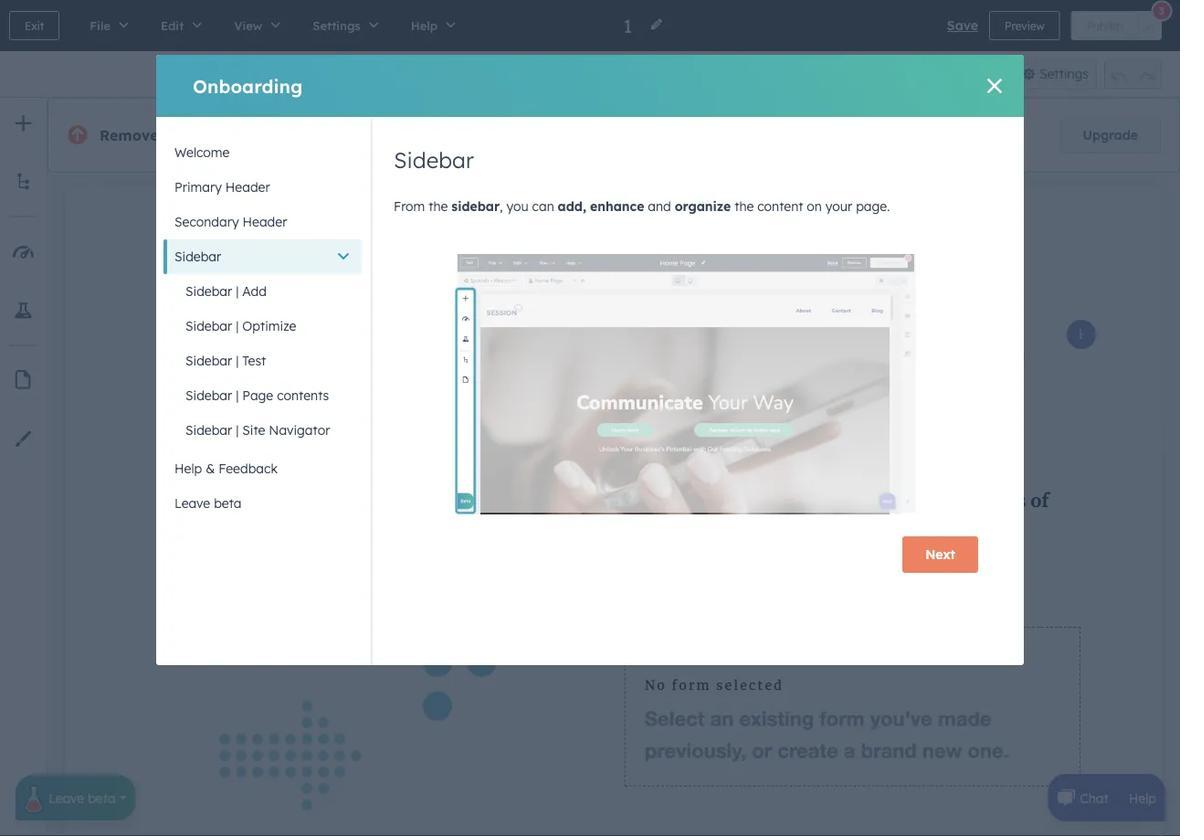 Task type: describe. For each thing, give the bounding box(es) containing it.
remove
[[100, 126, 159, 144]]

primary header button
[[164, 170, 362, 205]]

exit link
[[9, 11, 60, 40]]

leave beta button
[[164, 486, 362, 521]]

unlock premium features with crm suite starter.
[[502, 127, 795, 143]]

navigator
[[269, 422, 330, 438]]

leave beta inside button
[[175, 495, 242, 511]]

beta inside popup button
[[88, 790, 116, 806]]

content
[[758, 198, 804, 214]]

close image
[[988, 79, 1002, 93]]

upgrade
[[1083, 127, 1139, 143]]

page.
[[856, 198, 890, 214]]

from
[[298, 126, 334, 144]]

sidebar for sidebar | optimize
[[185, 318, 232, 334]]

sidebar | page contents button
[[164, 378, 362, 413]]

sidebar down landing
[[394, 146, 474, 174]]

next
[[926, 547, 956, 562]]

sidebar for sidebar | test
[[185, 353, 232, 369]]

welcome button
[[164, 135, 362, 170]]

secondary header
[[175, 214, 287, 230]]

premium
[[547, 127, 600, 143]]

sidebar for sidebar | add
[[185, 283, 232, 299]]

from the sidebar , you can add, enhance and organize the content on your page.
[[394, 198, 890, 214]]

with
[[657, 127, 682, 143]]

crm
[[686, 127, 714, 143]]

can
[[532, 198, 554, 214]]

help & feedback button
[[164, 451, 362, 486]]

add
[[242, 283, 267, 299]]

landing
[[377, 126, 434, 144]]

the for from
[[429, 198, 448, 214]]

and
[[648, 198, 671, 214]]

feedback
[[219, 461, 278, 477]]

chat
[[1080, 790, 1109, 806]]

save
[[947, 17, 979, 33]]

features
[[604, 127, 654, 143]]

sidebar for sidebar | site navigator
[[185, 422, 232, 438]]

test
[[242, 353, 266, 369]]

sidebar button
[[164, 239, 362, 274]]

sidebar | test
[[185, 353, 266, 369]]

upgrade link
[[1061, 117, 1161, 154]]

enhance
[[590, 198, 645, 214]]

&
[[206, 461, 215, 477]]

0 horizontal spatial your
[[338, 126, 373, 144]]

leave beta button
[[16, 768, 136, 821]]



Task type: vqa. For each thing, say whether or not it's contained in the screenshot.
tab panel
no



Task type: locate. For each thing, give the bounding box(es) containing it.
suite
[[718, 127, 748, 143]]

page
[[242, 387, 273, 403]]

settings button
[[1014, 58, 1097, 90]]

sidebar down the secondary
[[175, 249, 221, 265]]

onboarding
[[193, 74, 303, 97]]

| left optimize
[[236, 318, 239, 334]]

1 horizontal spatial leave beta
[[175, 495, 242, 511]]

sidebar | site navigator
[[185, 422, 330, 438]]

1 | from the top
[[236, 283, 239, 299]]

leave inside popup button
[[48, 790, 84, 806]]

your right from
[[338, 126, 373, 144]]

header for primary header
[[226, 179, 270, 195]]

|
[[236, 283, 239, 299], [236, 318, 239, 334], [236, 353, 239, 369], [236, 387, 239, 403], [236, 422, 239, 438]]

help inside button
[[175, 461, 202, 477]]

secondary
[[175, 214, 239, 230]]

| for add
[[236, 283, 239, 299]]

add,
[[558, 198, 586, 214]]

header inside button
[[226, 179, 270, 195]]

the left content
[[735, 198, 754, 214]]

4 | from the top
[[236, 387, 239, 403]]

help
[[175, 461, 202, 477], [1129, 790, 1157, 806]]

sidebar for sidebar | page contents
[[185, 387, 232, 403]]

0 vertical spatial leave beta
[[175, 495, 242, 511]]

1 vertical spatial your
[[826, 198, 853, 214]]

sidebar down the sidebar | test
[[185, 387, 232, 403]]

| for page
[[236, 387, 239, 403]]

sidebar left test
[[185, 353, 232, 369]]

unlock
[[502, 127, 543, 143]]

0 vertical spatial leave
[[175, 495, 210, 511]]

leave inside button
[[175, 495, 210, 511]]

secondary header button
[[164, 205, 362, 239]]

group up premium
[[550, 58, 622, 90]]

2 group from the left
[[1105, 58, 1162, 90]]

the right remove
[[163, 126, 187, 144]]

sidebar
[[394, 146, 474, 174], [175, 249, 221, 265], [185, 283, 232, 299], [185, 318, 232, 334], [185, 353, 232, 369], [185, 387, 232, 403], [185, 422, 232, 438]]

3
[[1159, 5, 1165, 17]]

1 group from the left
[[550, 58, 622, 90]]

the for remove
[[163, 126, 187, 144]]

leave beta inside popup button
[[48, 790, 116, 806]]

settings
[[1040, 66, 1089, 82]]

sidebar | add
[[185, 283, 267, 299]]

hubspot
[[192, 126, 256, 144]]

sidebar left add
[[185, 283, 232, 299]]

None field
[[622, 13, 639, 38]]

primary header
[[175, 179, 270, 195]]

0 vertical spatial header
[[226, 179, 270, 195]]

sidebar | test button
[[164, 344, 362, 378]]

your inside sidebar dialog
[[826, 198, 853, 214]]

sidebar dialog
[[156, 55, 1024, 665]]

publish button
[[1072, 11, 1139, 40]]

your right "on"
[[826, 198, 853, 214]]

preview button
[[990, 11, 1061, 40]]

the
[[163, 126, 187, 144], [429, 198, 448, 214], [735, 198, 754, 214]]

,
[[500, 198, 503, 214]]

optimize
[[242, 318, 296, 334]]

group down "publish" group
[[1105, 58, 1162, 90]]

sidebar up the sidebar | test
[[185, 318, 232, 334]]

leave
[[175, 495, 210, 511], [48, 790, 84, 806]]

beta inside button
[[214, 495, 242, 511]]

leave beta
[[175, 495, 242, 511], [48, 790, 116, 806]]

2 | from the top
[[236, 318, 239, 334]]

primary
[[175, 179, 222, 195]]

save button
[[947, 15, 979, 37]]

sidebar | optimize
[[185, 318, 296, 334]]

organize
[[675, 198, 731, 214]]

0 horizontal spatial help
[[175, 461, 202, 477]]

| left test
[[236, 353, 239, 369]]

| left add
[[236, 283, 239, 299]]

1 horizontal spatial group
[[1105, 58, 1162, 90]]

publish
[[1087, 19, 1124, 32]]

1 horizontal spatial help
[[1129, 790, 1157, 806]]

| for site
[[236, 422, 239, 438]]

next button
[[903, 536, 979, 573]]

0 vertical spatial beta
[[214, 495, 242, 511]]

5 | from the top
[[236, 422, 239, 438]]

logo
[[261, 126, 294, 144]]

help & feedback
[[175, 461, 278, 477]]

sidebar | site navigator button
[[164, 413, 362, 448]]

welcome
[[175, 144, 230, 160]]

1 horizontal spatial the
[[429, 198, 448, 214]]

header
[[226, 179, 270, 195], [243, 214, 287, 230]]

1 vertical spatial leave
[[48, 790, 84, 806]]

1 vertical spatial leave beta
[[48, 790, 116, 806]]

1 horizontal spatial your
[[826, 198, 853, 214]]

on
[[807, 198, 822, 214]]

| left site
[[236, 422, 239, 438]]

| left page
[[236, 387, 239, 403]]

3 | from the top
[[236, 353, 239, 369]]

0 horizontal spatial leave
[[48, 790, 84, 806]]

0 horizontal spatial group
[[550, 58, 622, 90]]

exit
[[25, 19, 44, 32]]

header inside button
[[243, 214, 287, 230]]

sidebar up &
[[185, 422, 232, 438]]

help for help & feedback
[[175, 461, 202, 477]]

the right from
[[429, 198, 448, 214]]

header down welcome "button"
[[226, 179, 270, 195]]

you
[[507, 198, 529, 214]]

help right chat
[[1129, 790, 1157, 806]]

preview
[[1005, 19, 1045, 32]]

sidebar | page contents
[[185, 387, 329, 403]]

pages.
[[439, 126, 487, 144]]

1 vertical spatial beta
[[88, 790, 116, 806]]

sidebar | add button
[[164, 274, 362, 309]]

0 horizontal spatial beta
[[88, 790, 116, 806]]

1 vertical spatial help
[[1129, 790, 1157, 806]]

| for optimize
[[236, 318, 239, 334]]

sidebar
[[452, 198, 500, 214]]

sidebar | optimize button
[[164, 309, 362, 344]]

header down primary header button
[[243, 214, 287, 230]]

| for test
[[236, 353, 239, 369]]

your
[[338, 126, 373, 144], [826, 198, 853, 214]]

contents
[[277, 387, 329, 403]]

group
[[550, 58, 622, 90], [1105, 58, 1162, 90]]

help left &
[[175, 461, 202, 477]]

site
[[242, 422, 265, 438]]

remove the hubspot logo from your landing pages.
[[100, 126, 487, 144]]

beta
[[214, 495, 242, 511], [88, 790, 116, 806]]

1 horizontal spatial beta
[[214, 495, 242, 511]]

help for help
[[1129, 790, 1157, 806]]

header for secondary header
[[243, 214, 287, 230]]

1 vertical spatial header
[[243, 214, 287, 230]]

0 horizontal spatial leave beta
[[48, 790, 116, 806]]

2 horizontal spatial the
[[735, 198, 754, 214]]

0 horizontal spatial the
[[163, 126, 187, 144]]

starter.
[[752, 127, 795, 143]]

0 vertical spatial your
[[338, 126, 373, 144]]

0 vertical spatial help
[[175, 461, 202, 477]]

from
[[394, 198, 425, 214]]

publish group
[[1072, 11, 1162, 40]]

1 horizontal spatial leave
[[175, 495, 210, 511]]



